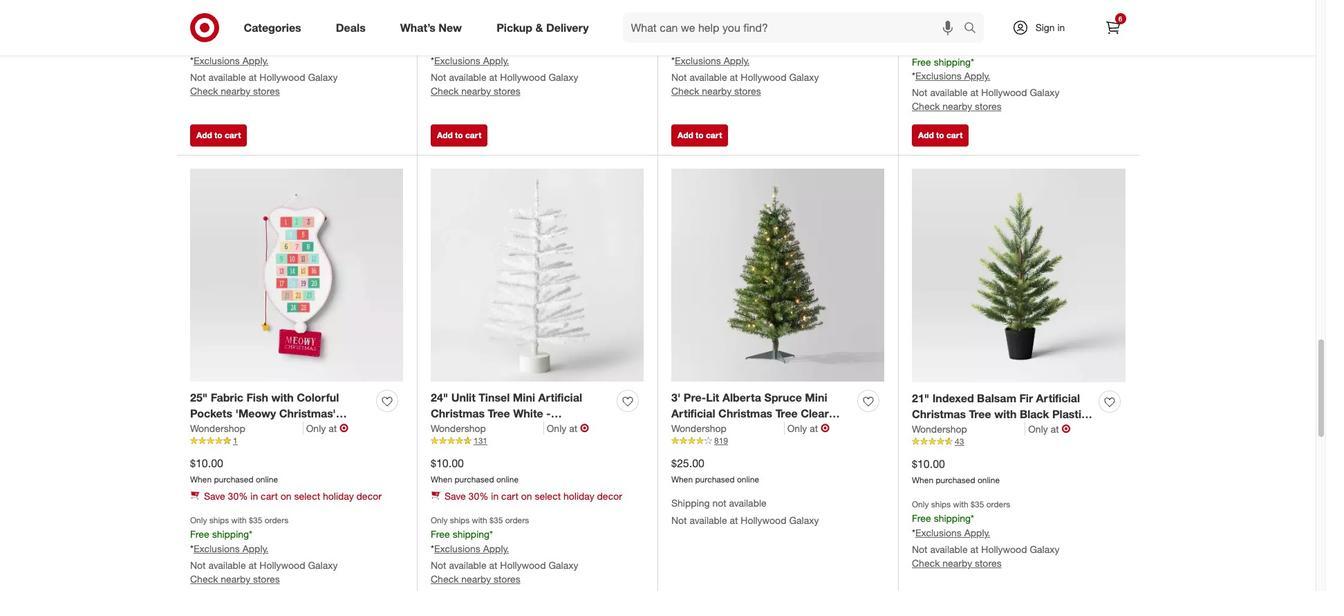 Task type: vqa. For each thing, say whether or not it's contained in the screenshot.
the Artificial for Black
yes



Task type: describe. For each thing, give the bounding box(es) containing it.
check inside free shipping * * exclusions apply. not available at hollywood galaxy check nearby stores
[[671, 85, 699, 97]]

advent
[[237, 422, 274, 436]]

pockets
[[190, 406, 232, 420]]

wondershop link for lit
[[671, 421, 785, 435]]

not inside '* exclusions apply. not available at hollywood galaxy check nearby stores'
[[431, 71, 446, 83]]

sign in
[[1036, 21, 1065, 33]]

free inside the free shipping * exclusions apply. not available at hollywood galaxy check nearby stores
[[190, 40, 209, 52]]

not
[[713, 497, 727, 509]]

orders for 21" indexed balsam fir artificial christmas tree with black plastic pot - wondershop™
[[987, 500, 1011, 510]]

nearby inside free shipping * * exclusions apply. not available at hollywood galaxy check nearby stores
[[702, 85, 732, 97]]

2 horizontal spatial $10.00 when purchased online
[[912, 457, 1000, 486]]

$35 for 21" indexed balsam fir artificial christmas tree with black plastic pot - wondershop™
[[971, 500, 984, 510]]

tree inside 3' pre-lit alberta spruce mini artificial christmas tree clear lights - wondershop™
[[776, 406, 798, 420]]

not inside shipping not available not available at hollywood galaxy
[[671, 515, 687, 526]]

ships for 21" indexed balsam fir artificial christmas tree with black plastic pot - wondershop™
[[931, 500, 951, 510]]

6 link
[[1098, 12, 1128, 43]]

$35 for 24" unlit tinsel mini artificial christmas tree white - wondershop™
[[490, 515, 503, 526]]

online down 131 link
[[496, 475, 519, 485]]

in inside the when purchased online save 30% in cart on select holiday decor
[[973, 18, 980, 29]]

4 add to cart button from the left
[[912, 124, 969, 146]]

to for * exclusions apply. not available at hollywood galaxy check nearby stores
[[455, 130, 463, 140]]

purchased up categories
[[214, 1, 254, 11]]

online down 43 link at the right
[[978, 475, 1000, 486]]

only at ¬ for white
[[547, 421, 589, 435]]

$25.00
[[671, 456, 705, 470]]

on left &
[[521, 17, 532, 29]]

3' pre-lit alberta spruce mini artificial christmas tree clear lights - wondershop™
[[671, 391, 829, 436]]

artificial inside 3' pre-lit alberta spruce mini artificial christmas tree clear lights - wondershop™
[[671, 406, 715, 420]]

indexed
[[933, 391, 974, 405]]

6
[[1119, 15, 1123, 23]]

purchased down 43 at the right bottom
[[936, 475, 975, 486]]

pickup & delivery
[[497, 20, 589, 34]]

pot
[[912, 423, 930, 437]]

4 add to cart from the left
[[918, 130, 963, 140]]

- inside 24" unlit tinsel mini artificial christmas tree white - wondershop™
[[546, 406, 551, 420]]

add for free shipping * * exclusions apply. not available at hollywood galaxy check nearby stores
[[678, 130, 693, 140]]

orders for 25" fabric fish with colorful pockets 'meowy christmas' hanging advent calendar white - wondershop™
[[265, 515, 289, 526]]

¬ for 24" unlit tinsel mini artificial christmas tree white - wondershop™
[[580, 421, 589, 435]]

search button
[[957, 12, 991, 46]]

spruce
[[764, 391, 802, 404]]

tree for 21"
[[969, 407, 991, 421]]

21" indexed balsam fir artificial christmas tree with black plastic pot - wondershop™ link
[[912, 391, 1093, 437]]

wondershop link for balsam
[[912, 422, 1026, 436]]

wondershop for unlit
[[431, 422, 486, 434]]

christmas'
[[279, 406, 336, 420]]

artificial for -
[[538, 391, 582, 404]]

24" unlit tinsel mini artificial christmas tree white - wondershop™ link
[[431, 390, 611, 436]]

wondershop™ inside 24" unlit tinsel mini artificial christmas tree white - wondershop™
[[431, 422, 503, 436]]

¬ for 3' pre-lit alberta spruce mini artificial christmas tree clear lights - wondershop™
[[821, 421, 830, 435]]

not inside the free shipping * exclusions apply. not available at hollywood galaxy check nearby stores
[[190, 71, 206, 83]]

hollywood inside the free shipping * exclusions apply. not available at hollywood galaxy check nearby stores
[[260, 71, 305, 83]]

mini inside 24" unlit tinsel mini artificial christmas tree white - wondershop™
[[513, 391, 535, 404]]

nearby inside '* exclusions apply. not available at hollywood galaxy check nearby stores'
[[461, 85, 491, 97]]

online inside the when purchased online save 30% in cart on select holiday decor
[[978, 2, 1000, 12]]

only ships with $35 orders free shipping * * exclusions apply. not available at hollywood galaxy check nearby stores for 25" fabric fish with colorful pockets 'meowy christmas' hanging advent calendar white - wondershop™
[[190, 515, 338, 585]]

pickup & delivery link
[[485, 12, 606, 43]]

131 link
[[431, 435, 644, 447]]

wondershop™ inside 21" indexed balsam fir artificial christmas tree with black plastic pot - wondershop™
[[941, 423, 1013, 437]]

black
[[1020, 407, 1049, 421]]

deals
[[336, 20, 366, 34]]

search
[[957, 22, 991, 36]]

$25.00 when purchased online
[[671, 456, 759, 485]]

check inside the free shipping * exclusions apply. not available at hollywood galaxy check nearby stores
[[190, 85, 218, 97]]

only at ¬ for christmas
[[787, 421, 830, 435]]

hollywood inside '* exclusions apply. not available at hollywood galaxy check nearby stores'
[[500, 71, 546, 83]]

pickup
[[497, 20, 533, 34]]

* inside '* exclusions apply. not available at hollywood galaxy check nearby stores'
[[431, 55, 434, 67]]

¬ for 25" fabric fish with colorful pockets 'meowy christmas' hanging advent calendar white - wondershop™
[[340, 421, 349, 435]]

save inside the when purchased online save 30% in cart on select holiday decor
[[926, 18, 947, 29]]

21"
[[912, 391, 930, 405]]

exclusions inside the free shipping * exclusions apply. not available at hollywood galaxy check nearby stores
[[194, 55, 240, 67]]

to for free shipping * * exclusions apply. not available at hollywood galaxy check nearby stores
[[696, 130, 704, 140]]

apply. inside free shipping * * exclusions apply. not available at hollywood galaxy check nearby stores
[[724, 55, 750, 67]]

$10.00 for 24" unlit tinsel mini artificial christmas tree white - wondershop™
[[431, 456, 464, 470]]

shipping inside the free shipping * exclusions apply. not available at hollywood galaxy check nearby stores
[[212, 40, 249, 52]]

not inside free shipping * * exclusions apply. not available at hollywood galaxy check nearby stores
[[671, 71, 687, 83]]

fabric
[[211, 391, 243, 404]]

add to cart button for * exclusions apply. not available at hollywood galaxy check nearby stores
[[431, 124, 488, 146]]

select left deals
[[294, 17, 320, 29]]

when purchased online
[[190, 1, 278, 11]]

wondershop™ inside 25" fabric fish with colorful pockets 'meowy christmas' hanging advent calendar white - wondershop™
[[190, 438, 263, 452]]

purchased inside $25.00 when purchased online
[[695, 475, 735, 485]]

christmas inside 3' pre-lit alberta spruce mini artificial christmas tree clear lights - wondershop™
[[719, 406, 773, 420]]

select up free shipping * * exclusions apply. not available at hollywood galaxy check nearby stores
[[776, 17, 802, 29]]

delivery
[[546, 20, 589, 34]]

select down 131 link
[[535, 491, 561, 502]]

clear
[[801, 406, 829, 420]]

4 add from the left
[[918, 130, 934, 140]]

wondershop for indexed
[[912, 423, 967, 435]]

balsam
[[977, 391, 1017, 405]]

apply. inside the free shipping * exclusions apply. not available at hollywood galaxy check nearby stores
[[243, 55, 269, 67]]

25" fabric fish with colorful pockets 'meowy christmas' hanging advent calendar white - wondershop™ link
[[190, 390, 371, 452]]

purchased inside the when purchased online save 30% in cart on select holiday decor
[[936, 2, 975, 12]]

select down "1" link
[[294, 491, 320, 502]]

categories
[[244, 20, 301, 34]]

plastic
[[1052, 407, 1088, 421]]

sign
[[1036, 21, 1055, 33]]

at inside '* exclusions apply. not available at hollywood galaxy check nearby stores'
[[489, 71, 498, 83]]

30% inside the when purchased online save 30% in cart on select holiday decor
[[950, 18, 970, 29]]

&
[[536, 20, 543, 34]]

white inside 24" unlit tinsel mini artificial christmas tree white - wondershop™
[[513, 406, 543, 420]]

25" fabric fish with colorful pockets 'meowy christmas' hanging advent calendar white - wondershop™
[[190, 391, 365, 452]]

save 30% in cart on select holiday decor for free shipping * exclusions apply. not available at hollywood galaxy check nearby stores
[[204, 17, 382, 29]]

ships for 25" fabric fish with colorful pockets 'meowy christmas' hanging advent calendar white - wondershop™
[[209, 515, 229, 526]]

online down "1" link
[[256, 475, 278, 485]]

holiday inside the when purchased online save 30% in cart on select holiday decor
[[1045, 18, 1076, 29]]

add for free shipping * exclusions apply. not available at hollywood galaxy check nearby stores
[[196, 130, 212, 140]]

2 horizontal spatial $10.00
[[912, 457, 945, 471]]

decor inside the when purchased online save 30% in cart on select holiday decor
[[1078, 18, 1104, 29]]

wondershop link for tinsel
[[431, 421, 544, 435]]

tinsel
[[479, 391, 510, 404]]

mini inside 3' pre-lit alberta spruce mini artificial christmas tree clear lights - wondershop™
[[805, 391, 827, 404]]

$35 for 25" fabric fish with colorful pockets 'meowy christmas' hanging advent calendar white - wondershop™
[[249, 515, 262, 526]]

* exclusions apply. not available at hollywood galaxy check nearby stores
[[431, 55, 578, 97]]

on down "1" link
[[281, 491, 292, 502]]

what's new
[[400, 20, 462, 34]]

131
[[474, 436, 488, 446]]

calendar
[[277, 422, 324, 436]]

white inside 25" fabric fish with colorful pockets 'meowy christmas' hanging advent calendar white - wondershop™
[[328, 422, 358, 436]]

christmas for 21"
[[912, 407, 966, 421]]

only ships with $35 orders free shipping * * exclusions apply. not available at hollywood galaxy check nearby stores for 24" unlit tinsel mini artificial christmas tree white - wondershop™
[[431, 515, 578, 585]]

add to cart for free shipping * exclusions apply. not available at hollywood galaxy check nearby stores
[[196, 130, 241, 140]]



Task type: locate. For each thing, give the bounding box(es) containing it.
0 horizontal spatial $10.00 when purchased online
[[190, 456, 278, 485]]

apply. inside '* exclusions apply. not available at hollywood galaxy check nearby stores'
[[483, 55, 509, 67]]

lights
[[671, 422, 704, 436]]

wondershop™
[[431, 422, 503, 436], [715, 422, 787, 436], [941, 423, 1013, 437], [190, 438, 263, 452]]

wondershop™ down unlit
[[431, 422, 503, 436]]

on up the free shipping * exclusions apply. not available at hollywood galaxy check nearby stores
[[281, 17, 292, 29]]

21" indexed balsam fir artificial christmas tree with black plastic pot - wondershop™
[[912, 391, 1088, 437]]

galaxy inside the free shipping * exclusions apply. not available at hollywood galaxy check nearby stores
[[308, 71, 338, 83]]

stores inside free shipping * * exclusions apply. not available at hollywood galaxy check nearby stores
[[734, 85, 761, 97]]

deals link
[[324, 12, 383, 43]]

free shipping * * exclusions apply. not available at hollywood galaxy check nearby stores
[[671, 40, 819, 97]]

exclusions
[[194, 55, 240, 67], [434, 55, 480, 67], [675, 55, 721, 67], [916, 70, 962, 82], [916, 527, 962, 539], [194, 543, 240, 555], [434, 543, 480, 555]]

hollywood inside free shipping * * exclusions apply. not available at hollywood galaxy check nearby stores
[[741, 71, 787, 83]]

*
[[730, 40, 734, 52], [190, 55, 194, 67], [431, 55, 434, 67], [671, 55, 675, 67], [971, 56, 974, 67], [912, 70, 916, 82], [971, 513, 974, 524], [912, 527, 916, 539], [249, 529, 252, 540], [490, 529, 493, 540], [190, 543, 194, 555], [431, 543, 434, 555]]

1 horizontal spatial tree
[[776, 406, 798, 420]]

24"
[[431, 391, 448, 404]]

only at ¬
[[306, 421, 349, 435], [547, 421, 589, 435], [787, 421, 830, 435], [1028, 422, 1071, 436]]

online inside $25.00 when purchased online
[[737, 475, 759, 485]]

43
[[955, 437, 964, 447]]

to for free shipping * exclusions apply. not available at hollywood galaxy check nearby stores
[[214, 130, 222, 140]]

1 mini from the left
[[513, 391, 535, 404]]

tree inside 24" unlit tinsel mini artificial christmas tree white - wondershop™
[[488, 406, 510, 420]]

0 horizontal spatial mini
[[513, 391, 535, 404]]

galaxy
[[308, 71, 338, 83], [549, 71, 578, 83], [789, 71, 819, 83], [1030, 87, 1060, 98], [789, 515, 819, 526], [1030, 544, 1060, 555], [308, 560, 338, 571], [549, 560, 578, 571]]

wondershop link up 1
[[190, 421, 303, 435]]

2 horizontal spatial christmas
[[912, 407, 966, 421]]

2 to from the left
[[455, 130, 463, 140]]

purchased
[[214, 1, 254, 11], [936, 2, 975, 12], [214, 475, 254, 485], [455, 475, 494, 485], [695, 475, 735, 485], [936, 475, 975, 486]]

wondershop for fabric
[[190, 422, 245, 434]]

25"
[[190, 391, 208, 404]]

on down 131 link
[[521, 491, 532, 502]]

tree for 24"
[[488, 406, 510, 420]]

- inside 3' pre-lit alberta spruce mini artificial christmas tree clear lights - wondershop™
[[707, 422, 712, 436]]

fish
[[247, 391, 268, 404]]

on right search
[[1003, 18, 1014, 29]]

select
[[294, 17, 320, 29], [535, 17, 561, 29], [776, 17, 802, 29], [1016, 18, 1042, 29], [294, 491, 320, 502], [535, 491, 561, 502]]

¬ for 21" indexed balsam fir artificial christmas tree with black plastic pot - wondershop™
[[1062, 422, 1071, 436]]

at inside the free shipping * exclusions apply. not available at hollywood galaxy check nearby stores
[[249, 71, 257, 83]]

galaxy inside shipping not available not available at hollywood galaxy
[[789, 515, 819, 526]]

0 horizontal spatial white
[[328, 422, 358, 436]]

ships for 24" unlit tinsel mini artificial christmas tree white - wondershop™
[[450, 515, 470, 526]]

wondershop™ inside 3' pre-lit alberta spruce mini artificial christmas tree clear lights - wondershop™
[[715, 422, 787, 436]]

$10.00 when purchased online for advent
[[190, 456, 278, 485]]

online up search
[[978, 2, 1000, 12]]

1 add from the left
[[196, 130, 212, 140]]

at inside free shipping * * exclusions apply. not available at hollywood galaxy check nearby stores
[[730, 71, 738, 83]]

on up free shipping * * exclusions apply. not available at hollywood galaxy check nearby stores
[[762, 17, 773, 29]]

1 horizontal spatial $10.00 when purchased online
[[431, 456, 519, 485]]

'meowy
[[235, 406, 276, 420]]

when inside the when purchased online save 30% in cart on select holiday decor
[[912, 2, 934, 12]]

819 link
[[671, 435, 884, 447]]

apply.
[[243, 55, 269, 67], [483, 55, 509, 67], [724, 55, 750, 67], [964, 70, 990, 82], [964, 527, 990, 539], [243, 543, 269, 555], [483, 543, 509, 555]]

$10.00 when purchased online down "131" on the left bottom of the page
[[431, 456, 519, 485]]

tree inside 21" indexed balsam fir artificial christmas tree with black plastic pot - wondershop™
[[969, 407, 991, 421]]

save 30% in cart on select holiday decor for free shipping * * exclusions apply. not available at hollywood galaxy check nearby stores
[[685, 17, 863, 29]]

3 add to cart from the left
[[678, 130, 722, 140]]

exclusions apply. link
[[194, 55, 269, 67], [434, 55, 509, 67], [675, 55, 750, 67], [916, 70, 990, 82], [916, 527, 990, 539], [194, 543, 269, 555], [434, 543, 509, 555]]

2 add from the left
[[437, 130, 453, 140]]

wondershop™ down alberta
[[715, 422, 787, 436]]

lit
[[706, 391, 720, 404]]

21" indexed balsam fir artificial christmas tree with black plastic pot - wondershop™ image
[[912, 169, 1126, 383], [912, 169, 1126, 383]]

artificial for black
[[1036, 391, 1080, 405]]

free inside free shipping * * exclusions apply. not available at hollywood galaxy check nearby stores
[[671, 40, 691, 52]]

-
[[546, 406, 551, 420], [361, 422, 365, 436], [707, 422, 712, 436], [933, 423, 937, 437]]

purchased down "131" on the left bottom of the page
[[455, 475, 494, 485]]

2 add to cart from the left
[[437, 130, 482, 140]]

1 add to cart from the left
[[196, 130, 241, 140]]

wondershop up 819
[[671, 422, 727, 434]]

1 add to cart button from the left
[[190, 124, 247, 146]]

free
[[190, 40, 209, 52], [671, 40, 691, 52], [912, 56, 931, 67], [912, 513, 931, 524], [190, 529, 209, 540], [431, 529, 450, 540]]

shipping
[[671, 497, 710, 509]]

3 add from the left
[[678, 130, 693, 140]]

categories link
[[232, 12, 319, 43]]

$10.00 down 'hanging'
[[190, 456, 223, 470]]

3'
[[671, 391, 681, 404]]

orders
[[987, 42, 1011, 53], [987, 500, 1011, 510], [265, 515, 289, 526], [505, 515, 529, 526]]

artificial inside 21" indexed balsam fir artificial christmas tree with black plastic pot - wondershop™
[[1036, 391, 1080, 405]]

30%
[[228, 17, 248, 29], [469, 17, 489, 29], [709, 17, 729, 29], [950, 18, 970, 29], [228, 491, 248, 502], [469, 491, 489, 502]]

nearby
[[221, 85, 250, 97], [461, 85, 491, 97], [702, 85, 732, 97], [943, 100, 972, 112], [943, 558, 972, 569], [221, 573, 250, 585], [461, 573, 491, 585]]

at inside shipping not available not available at hollywood galaxy
[[730, 515, 738, 526]]

$10.00 when purchased online
[[190, 456, 278, 485], [431, 456, 519, 485], [912, 457, 1000, 486]]

christmas inside 24" unlit tinsel mini artificial christmas tree white - wondershop™
[[431, 406, 485, 420]]

- left 819
[[707, 422, 712, 436]]

hollywood inside shipping not available not available at hollywood galaxy
[[741, 515, 787, 526]]

wondershop link for fish
[[190, 421, 303, 435]]

select right pickup
[[535, 17, 561, 29]]

- inside 25" fabric fish with colorful pockets 'meowy christmas' hanging advent calendar white - wondershop™
[[361, 422, 365, 436]]

check nearby stores button
[[190, 84, 280, 98], [431, 84, 520, 98], [671, 84, 761, 98], [912, 100, 1002, 114], [912, 557, 1002, 571], [190, 573, 280, 587], [431, 573, 520, 587]]

0 horizontal spatial christmas
[[431, 406, 485, 420]]

online up shipping not available not available at hollywood galaxy at the right
[[737, 475, 759, 485]]

alberta
[[723, 391, 761, 404]]

when inside $25.00 when purchased online
[[671, 475, 693, 485]]

free shipping * exclusions apply. not available at hollywood galaxy check nearby stores
[[190, 40, 338, 97]]

mini
[[513, 391, 535, 404], [805, 391, 827, 404]]

3 to from the left
[[696, 130, 704, 140]]

mini right tinsel
[[513, 391, 535, 404]]

online
[[256, 1, 278, 11], [978, 2, 1000, 12], [256, 475, 278, 485], [496, 475, 519, 485], [737, 475, 759, 485], [978, 475, 1000, 486]]

purchased down 1
[[214, 475, 254, 485]]

hollywood
[[260, 71, 305, 83], [500, 71, 546, 83], [741, 71, 787, 83], [982, 87, 1027, 98], [741, 515, 787, 526], [982, 544, 1027, 555], [260, 560, 305, 571], [500, 560, 546, 571]]

43 link
[[912, 436, 1126, 448]]

24" unlit tinsel mini artificial christmas tree white - wondershop™ image
[[431, 169, 644, 382], [431, 169, 644, 382]]

2 horizontal spatial artificial
[[1036, 391, 1080, 405]]

3' pre-lit alberta spruce mini artificial christmas tree clear lights - wondershop™ link
[[671, 390, 852, 436]]

christmas inside 21" indexed balsam fir artificial christmas tree with black plastic pot - wondershop™
[[912, 407, 966, 421]]

select right search
[[1016, 18, 1042, 29]]

wondershop link up 43 at the right bottom
[[912, 422, 1026, 436]]

online up categories
[[256, 1, 278, 11]]

decor
[[357, 17, 382, 29], [597, 17, 622, 29], [838, 17, 863, 29], [1078, 18, 1104, 29], [357, 491, 382, 502], [597, 491, 622, 502]]

shipping
[[212, 40, 249, 52], [693, 40, 730, 52], [934, 56, 971, 67], [934, 513, 971, 524], [212, 529, 249, 540], [453, 529, 490, 540]]

$10.00 when purchased online for wondershop™
[[431, 456, 519, 485]]

cart inside the when purchased online save 30% in cart on select holiday decor
[[983, 18, 1000, 29]]

only at ¬ for christmas'
[[306, 421, 349, 435]]

0 horizontal spatial tree
[[488, 406, 510, 420]]

galaxy inside '* exclusions apply. not available at hollywood galaxy check nearby stores'
[[549, 71, 578, 83]]

select inside the when purchased online save 30% in cart on select holiday decor
[[1016, 18, 1042, 29]]

new
[[439, 20, 462, 34]]

exclusions inside free shipping * * exclusions apply. not available at hollywood galaxy check nearby stores
[[675, 55, 721, 67]]

wondershop up "131" on the left bottom of the page
[[431, 422, 486, 434]]

2 horizontal spatial tree
[[969, 407, 991, 421]]

$10.00 down 24"
[[431, 456, 464, 470]]

sign in link
[[1000, 12, 1087, 43]]

only ships with $35 orders free shipping * * exclusions apply. not available at hollywood galaxy check nearby stores
[[912, 42, 1060, 112], [912, 500, 1060, 569], [190, 515, 338, 585], [431, 515, 578, 585]]

* inside the free shipping * exclusions apply. not available at hollywood galaxy check nearby stores
[[190, 55, 194, 67]]

wondershop™ down the 'balsam'
[[941, 423, 1013, 437]]

4 to from the left
[[936, 130, 944, 140]]

tree down tinsel
[[488, 406, 510, 420]]

exclusions inside '* exclusions apply. not available at hollywood galaxy check nearby stores'
[[434, 55, 480, 67]]

on inside the when purchased online save 30% in cart on select holiday decor
[[1003, 18, 1014, 29]]

1
[[233, 436, 238, 446]]

unlit
[[451, 391, 476, 404]]

mini up clear
[[805, 391, 827, 404]]

3' pre-lit alberta spruce mini artificial christmas tree clear lights - wondershop™ image
[[671, 169, 884, 382], [671, 169, 884, 382]]

1 vertical spatial white
[[328, 422, 358, 436]]

christmas down 'indexed'
[[912, 407, 966, 421]]

check inside '* exclusions apply. not available at hollywood galaxy check nearby stores'
[[431, 85, 459, 97]]

$10.00 for 25" fabric fish with colorful pockets 'meowy christmas' hanging advent calendar white - wondershop™
[[190, 456, 223, 470]]

wondershop up 43 at the right bottom
[[912, 423, 967, 435]]

what's
[[400, 20, 436, 34]]

white up 131 link
[[513, 406, 543, 420]]

wondershop
[[190, 422, 245, 434], [431, 422, 486, 434], [671, 422, 727, 434], [912, 423, 967, 435]]

0 vertical spatial white
[[513, 406, 543, 420]]

available inside the free shipping * exclusions apply. not available at hollywood galaxy check nearby stores
[[208, 71, 246, 83]]

christmas down alberta
[[719, 406, 773, 420]]

wondershop link up 819
[[671, 421, 785, 435]]

tree down spruce
[[776, 406, 798, 420]]

1 horizontal spatial $10.00
[[431, 456, 464, 470]]

stores inside the free shipping * exclusions apply. not available at hollywood galaxy check nearby stores
[[253, 85, 280, 97]]

$10.00 down pot
[[912, 457, 945, 471]]

fir
[[1020, 391, 1033, 405]]

1 horizontal spatial christmas
[[719, 406, 773, 420]]

add to cart button for free shipping * exclusions apply. not available at hollywood galaxy check nearby stores
[[190, 124, 247, 146]]

1 horizontal spatial white
[[513, 406, 543, 420]]

artificial up 131 link
[[538, 391, 582, 404]]

- right calendar at the bottom left
[[361, 422, 365, 436]]

with inside 25" fabric fish with colorful pockets 'meowy christmas' hanging advent calendar white - wondershop™
[[271, 391, 294, 404]]

orders for 24" unlit tinsel mini artificial christmas tree white - wondershop™
[[505, 515, 529, 526]]

$10.00
[[190, 456, 223, 470], [431, 456, 464, 470], [912, 457, 945, 471]]

add to cart for free shipping * * exclusions apply. not available at hollywood galaxy check nearby stores
[[678, 130, 722, 140]]

wondershop™ down 'hanging'
[[190, 438, 263, 452]]

2 add to cart button from the left
[[431, 124, 488, 146]]

white down christmas'
[[328, 422, 358, 436]]

christmas for 24"
[[431, 406, 485, 420]]

purchased up not
[[695, 475, 735, 485]]

when purchased online save 30% in cart on select holiday decor
[[912, 2, 1104, 29]]

hanging
[[190, 422, 234, 436]]

3 add to cart button from the left
[[671, 124, 728, 146]]

nearby inside the free shipping * exclusions apply. not available at hollywood galaxy check nearby stores
[[221, 85, 250, 97]]

24" unlit tinsel mini artificial christmas tree white - wondershop™
[[431, 391, 582, 436]]

stores
[[253, 85, 280, 97], [494, 85, 520, 97], [734, 85, 761, 97], [975, 100, 1002, 112], [975, 558, 1002, 569], [253, 573, 280, 585], [494, 573, 520, 585]]

- up 131 link
[[546, 406, 551, 420]]

tree
[[488, 406, 510, 420], [776, 406, 798, 420], [969, 407, 991, 421]]

artificial up the plastic
[[1036, 391, 1080, 405]]

1 to from the left
[[214, 130, 222, 140]]

ships
[[931, 42, 951, 53], [931, 500, 951, 510], [209, 515, 229, 526], [450, 515, 470, 526]]

What can we help you find? suggestions appear below search field
[[623, 12, 967, 43]]

25" fabric fish with colorful pockets 'meowy christmas' hanging advent calendar white - wondershop™ image
[[190, 169, 403, 382], [190, 169, 403, 382]]

galaxy inside free shipping * * exclusions apply. not available at hollywood galaxy check nearby stores
[[789, 71, 819, 83]]

tree down the 'balsam'
[[969, 407, 991, 421]]

white
[[513, 406, 543, 420], [328, 422, 358, 436]]

add to cart button
[[190, 124, 247, 146], [431, 124, 488, 146], [671, 124, 728, 146], [912, 124, 969, 146]]

check
[[190, 85, 218, 97], [431, 85, 459, 97], [671, 85, 699, 97], [912, 100, 940, 112], [912, 558, 940, 569], [190, 573, 218, 585], [431, 573, 459, 585]]

christmas
[[431, 406, 485, 420], [719, 406, 773, 420], [912, 407, 966, 421]]

available inside '* exclusions apply. not available at hollywood galaxy check nearby stores'
[[449, 71, 487, 83]]

pre-
[[684, 391, 706, 404]]

$35
[[971, 42, 984, 53], [971, 500, 984, 510], [249, 515, 262, 526], [490, 515, 503, 526]]

wondershop down pockets
[[190, 422, 245, 434]]

wondershop link up "131" on the left bottom of the page
[[431, 421, 544, 435]]

shipping inside free shipping * * exclusions apply. not available at hollywood galaxy check nearby stores
[[693, 40, 730, 52]]

¬
[[340, 421, 349, 435], [580, 421, 589, 435], [821, 421, 830, 435], [1062, 422, 1071, 436]]

$10.00 when purchased online down 43 at the right bottom
[[912, 457, 1000, 486]]

only ships with $35 orders free shipping * * exclusions apply. not available at hollywood galaxy check nearby stores for 21" indexed balsam fir artificial christmas tree with black plastic pot - wondershop™
[[912, 500, 1060, 569]]

2 mini from the left
[[805, 391, 827, 404]]

save 30% in cart on select holiday decor
[[204, 17, 382, 29], [445, 17, 622, 29], [685, 17, 863, 29], [204, 491, 382, 502], [445, 491, 622, 502]]

- right pot
[[933, 423, 937, 437]]

wondershop for pre-
[[671, 422, 727, 434]]

add to cart button for free shipping * * exclusions apply. not available at hollywood galaxy check nearby stores
[[671, 124, 728, 146]]

artificial down pre-
[[671, 406, 715, 420]]

christmas down unlit
[[431, 406, 485, 420]]

colorful
[[297, 391, 339, 404]]

$10.00 when purchased online down 1
[[190, 456, 278, 485]]

add for * exclusions apply. not available at hollywood galaxy check nearby stores
[[437, 130, 453, 140]]

available inside free shipping * * exclusions apply. not available at hollywood galaxy check nearby stores
[[690, 71, 727, 83]]

1 link
[[190, 435, 403, 447]]

with inside 21" indexed balsam fir artificial christmas tree with black plastic pot - wondershop™
[[995, 407, 1017, 421]]

what's new link
[[388, 12, 479, 43]]

wondershop link
[[190, 421, 303, 435], [431, 421, 544, 435], [671, 421, 785, 435], [912, 422, 1026, 436]]

shipping not available not available at hollywood galaxy
[[671, 497, 819, 526]]

cart
[[261, 17, 278, 29], [501, 17, 519, 29], [742, 17, 759, 29], [983, 18, 1000, 29], [225, 130, 241, 140], [465, 130, 482, 140], [706, 130, 722, 140], [947, 130, 963, 140], [261, 491, 278, 502], [501, 491, 519, 502]]

0 horizontal spatial artificial
[[538, 391, 582, 404]]

purchased up search
[[936, 2, 975, 12]]

available
[[208, 71, 246, 83], [449, 71, 487, 83], [690, 71, 727, 83], [930, 87, 968, 98], [729, 497, 767, 509], [690, 515, 727, 526], [930, 544, 968, 555], [208, 560, 246, 571], [449, 560, 487, 571]]

when
[[190, 1, 212, 11], [912, 2, 934, 12], [190, 475, 212, 485], [431, 475, 452, 485], [671, 475, 693, 485], [912, 475, 934, 486]]

holiday
[[323, 17, 354, 29], [564, 17, 594, 29], [804, 17, 835, 29], [1045, 18, 1076, 29], [323, 491, 354, 502], [564, 491, 594, 502]]

- inside 21" indexed balsam fir artificial christmas tree with black plastic pot - wondershop™
[[933, 423, 937, 437]]

artificial inside 24" unlit tinsel mini artificial christmas tree white - wondershop™
[[538, 391, 582, 404]]

0 horizontal spatial $10.00
[[190, 456, 223, 470]]

save 30% in cart on select holiday decor for * exclusions apply. not available at hollywood galaxy check nearby stores
[[445, 17, 622, 29]]

819
[[714, 436, 728, 446]]

1 horizontal spatial mini
[[805, 391, 827, 404]]

only at ¬ for with
[[1028, 422, 1071, 436]]

add to cart for * exclusions apply. not available at hollywood galaxy check nearby stores
[[437, 130, 482, 140]]

1 horizontal spatial artificial
[[671, 406, 715, 420]]

stores inside '* exclusions apply. not available at hollywood galaxy check nearby stores'
[[494, 85, 520, 97]]



